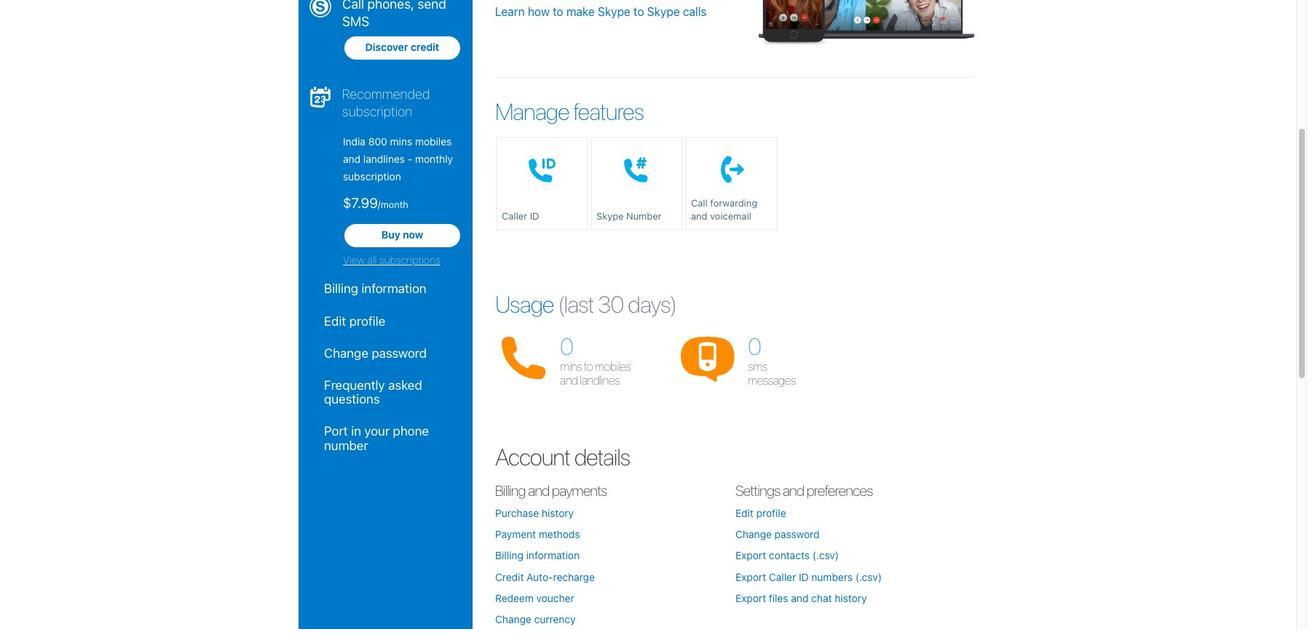 Task type: vqa. For each thing, say whether or not it's contained in the screenshot.
Developer Center "link"
no



Task type: describe. For each thing, give the bounding box(es) containing it.
information for billing information link within billing and payments "element"
[[526, 550, 580, 563]]

history inside billing and payments "element"
[[542, 508, 574, 520]]

discover credit button
[[344, 36, 460, 60]]

export files and chat history link
[[736, 593, 867, 605]]

preferences
[[806, 483, 873, 500]]

how
[[528, 5, 550, 18]]

subscriptions
[[379, 254, 440, 267]]

skype left calls
[[647, 5, 680, 18]]

and inside india 800 mins mobiles and landlines - monthly subscription
[[343, 153, 361, 165]]

purchase
[[495, 508, 539, 520]]

account details
[[495, 444, 630, 471]]

billing and payments element
[[495, 507, 736, 630]]

0 sms messages
[[748, 333, 796, 388]]

forwarding
[[710, 197, 757, 209]]

redeem
[[495, 593, 534, 605]]

change for change password link to the bottom
[[736, 529, 772, 541]]

usage link
[[495, 290, 554, 318]]

skype number
[[596, 210, 662, 222]]

methods
[[539, 529, 580, 541]]

auto-
[[527, 571, 553, 584]]

contacts
[[769, 550, 810, 563]]

recommended
[[342, 87, 430, 102]]

edit profile for the left edit profile link
[[324, 314, 385, 329]]

profile for the left edit profile link
[[349, 314, 385, 329]]

export caller id numbers (.csv)
[[736, 571, 882, 584]]

phone
[[393, 424, 429, 439]]

days)
[[628, 290, 677, 318]]

buy now
[[382, 229, 423, 241]]

redeem voucher link
[[495, 593, 574, 605]]

0 for 0 sms messages
[[748, 333, 760, 360]]

credit
[[495, 571, 524, 584]]

1 vertical spatial billing
[[495, 483, 525, 500]]

recommended subscription
[[342, 87, 430, 119]]

view all subscriptions link
[[343, 254, 462, 268]]

manage features link
[[495, 97, 644, 125]]

1 vertical spatial change password link
[[736, 529, 820, 541]]

/month
[[378, 200, 408, 210]]

1 horizontal spatial (.csv)
[[856, 571, 882, 584]]

change for change password link to the top
[[324, 346, 368, 361]]

payment methods link
[[495, 529, 580, 541]]

view
[[343, 254, 365, 267]]

sms
[[342, 14, 369, 29]]

change password for change password link to the top
[[324, 346, 427, 361]]

details
[[574, 444, 630, 471]]

number
[[626, 210, 662, 222]]

$7.99
[[343, 194, 378, 211]]

0 mins to mobiles and landlines
[[560, 333, 631, 388]]

0 horizontal spatial billing information
[[324, 281, 426, 297]]

call forwarding and voicemail link
[[685, 137, 778, 231]]

port in your phone number link
[[324, 424, 447, 453]]

caller id
[[502, 210, 539, 222]]

currency
[[534, 614, 576, 626]]

billing information inside billing and payments "element"
[[495, 550, 580, 563]]

settings
[[736, 483, 780, 500]]

-
[[408, 153, 412, 165]]

password for change password link to the bottom
[[775, 529, 820, 541]]

usage (last 30 days)
[[495, 290, 677, 318]]

billing information link inside billing and payments "element"
[[495, 550, 580, 563]]

change currency
[[495, 614, 576, 626]]

subscription inside recommended subscription
[[342, 104, 412, 119]]

change password for change password link to the bottom
[[736, 529, 820, 541]]

calls
[[683, 5, 707, 18]]

caller inside settings and preferences element
[[769, 571, 796, 584]]

800
[[368, 135, 387, 148]]

numbers
[[812, 571, 853, 584]]

(last
[[558, 290, 594, 318]]

export contacts (.csv)
[[736, 550, 839, 563]]

skype right make on the top left
[[598, 5, 631, 18]]

features
[[573, 97, 644, 125]]

voucher
[[536, 593, 574, 605]]

manage features
[[495, 97, 644, 125]]

billing for leftmost billing information link
[[324, 281, 358, 297]]

voicemail
[[710, 210, 751, 222]]

change currency link
[[495, 614, 576, 626]]

export caller id numbers (.csv) link
[[736, 571, 882, 584]]

port
[[324, 424, 348, 439]]

files
[[769, 593, 788, 605]]

mobiles for 0
[[595, 360, 631, 373]]

frequently
[[324, 378, 385, 393]]

and inside call forwarding and voicemail
[[691, 210, 708, 222]]

0 vertical spatial edit
[[324, 314, 346, 329]]

messages
[[748, 375, 796, 388]]

history inside settings and preferences element
[[835, 593, 867, 605]]

buy
[[382, 229, 400, 241]]

export for export contacts (.csv)
[[736, 550, 766, 563]]

payments
[[552, 483, 607, 500]]

send
[[418, 0, 446, 12]]

change for change currency link
[[495, 614, 531, 626]]



Task type: locate. For each thing, give the bounding box(es) containing it.
0 vertical spatial billing information link
[[324, 281, 447, 297]]

0 vertical spatial history
[[542, 508, 574, 520]]

2 vertical spatial billing
[[495, 550, 524, 563]]

2 vertical spatial change
[[495, 614, 531, 626]]

1 horizontal spatial change password
[[736, 529, 820, 541]]

1 horizontal spatial call
[[691, 197, 708, 209]]

$7.99 /month
[[343, 194, 408, 211]]

0 vertical spatial information
[[362, 281, 426, 297]]

id
[[530, 210, 539, 222], [799, 571, 809, 584]]

information down methods
[[526, 550, 580, 563]]

call for call phones, send sms
[[342, 0, 364, 12]]

change password up export contacts (.csv)
[[736, 529, 820, 541]]

password
[[372, 346, 427, 361], [775, 529, 820, 541]]

1 vertical spatial information
[[526, 550, 580, 563]]

buy now link
[[344, 224, 460, 248]]

0 vertical spatial billing
[[324, 281, 358, 297]]

id inside settings and preferences element
[[799, 571, 809, 584]]

1 vertical spatial landlines
[[580, 375, 620, 388]]

1 horizontal spatial landlines
[[580, 375, 620, 388]]

edit profile inside settings and preferences element
[[736, 508, 786, 520]]

change inside settings and preferences element
[[736, 529, 772, 541]]

change password up frequently
[[324, 346, 427, 361]]

mins down "(last" on the left of the page
[[560, 360, 582, 373]]

landlines for 0
[[580, 375, 620, 388]]

to right "how"
[[553, 5, 563, 18]]

0 horizontal spatial id
[[530, 210, 539, 222]]

edit
[[324, 314, 346, 329], [736, 508, 754, 520]]

30
[[598, 290, 624, 318]]

edit profile
[[324, 314, 385, 329], [736, 508, 786, 520]]

password up the asked
[[372, 346, 427, 361]]

redeem voucher
[[495, 593, 574, 605]]

1 horizontal spatial billing information
[[495, 550, 580, 563]]

india 800 mins mobiles and landlines - monthly subscription
[[343, 135, 453, 183]]

caller
[[502, 210, 527, 222], [769, 571, 796, 584]]

to inside 0 mins to mobiles and landlines
[[584, 360, 593, 373]]

0 horizontal spatial profile
[[349, 314, 385, 329]]

1 vertical spatial password
[[775, 529, 820, 541]]

1 horizontal spatial billing information link
[[495, 550, 580, 563]]

1 vertical spatial change password
[[736, 529, 820, 541]]

edit down settings
[[736, 508, 754, 520]]

export for export files and chat history
[[736, 593, 766, 605]]

frequently asked questions
[[324, 378, 422, 407]]

0 horizontal spatial history
[[542, 508, 574, 520]]

0 horizontal spatial caller
[[502, 210, 527, 222]]

call phones, send sms
[[342, 0, 446, 29]]

and
[[343, 153, 361, 165], [691, 210, 708, 222], [560, 375, 578, 388], [528, 483, 549, 500], [783, 483, 804, 500], [791, 593, 809, 605]]

1 horizontal spatial mobiles
[[595, 360, 631, 373]]

skype
[[598, 5, 631, 18], [647, 5, 680, 18], [596, 210, 624, 222]]

phones,
[[367, 0, 414, 12]]

discover
[[365, 41, 408, 53]]

change
[[324, 346, 368, 361], [736, 529, 772, 541], [495, 614, 531, 626]]

profile down all
[[349, 314, 385, 329]]

0 vertical spatial subscription
[[342, 104, 412, 119]]

1 vertical spatial edit profile
[[736, 508, 786, 520]]

manage
[[495, 97, 569, 125]]

1 vertical spatial caller
[[769, 571, 796, 584]]

1 horizontal spatial caller
[[769, 571, 796, 584]]

0 up the sms
[[748, 333, 760, 360]]

export down export contacts (.csv) link
[[736, 571, 766, 584]]

0 horizontal spatial call
[[342, 0, 364, 12]]

2 horizontal spatial to
[[634, 5, 644, 18]]

mins inside 0 mins to mobiles and landlines
[[560, 360, 582, 373]]

information
[[362, 281, 426, 297], [526, 550, 580, 563]]

edit profile for the right edit profile link
[[736, 508, 786, 520]]

change inside billing and payments "element"
[[495, 614, 531, 626]]

billing information down all
[[324, 281, 426, 297]]

skype number link
[[591, 137, 683, 231]]

0 horizontal spatial edit profile link
[[324, 314, 447, 329]]

learn how to make skype to skype calls
[[495, 5, 707, 18]]

subscription inside india 800 mins mobiles and landlines - monthly subscription
[[343, 170, 401, 183]]

(.csv) up numbers
[[813, 550, 839, 563]]

billing and payments
[[495, 483, 607, 500]]

1 horizontal spatial information
[[526, 550, 580, 563]]

0 vertical spatial caller
[[502, 210, 527, 222]]

1 export from the top
[[736, 550, 766, 563]]

2 export from the top
[[736, 571, 766, 584]]

1 vertical spatial (.csv)
[[856, 571, 882, 584]]

1 horizontal spatial edit profile
[[736, 508, 786, 520]]

profile for the right edit profile link
[[756, 508, 786, 520]]

edit profile link down settings
[[736, 508, 786, 520]]

0 vertical spatial profile
[[349, 314, 385, 329]]

call inside call phones, send sms
[[342, 0, 364, 12]]

edit profile down settings
[[736, 508, 786, 520]]

subscription up $7.99 /month in the left of the page
[[343, 170, 401, 183]]

credit auto-recharge
[[495, 571, 595, 584]]

0 horizontal spatial change
[[324, 346, 368, 361]]

2 horizontal spatial change
[[736, 529, 772, 541]]

billing up purchase
[[495, 483, 525, 500]]

0 vertical spatial change
[[324, 346, 368, 361]]

0 vertical spatial id
[[530, 210, 539, 222]]

learn how to make skype to skype calls link
[[495, 5, 707, 18]]

1 horizontal spatial history
[[835, 593, 867, 605]]

0 for 0 mins to mobiles and landlines
[[560, 333, 573, 360]]

1 horizontal spatial 0
[[748, 333, 760, 360]]

settings and preferences
[[736, 483, 873, 500]]

information down view all subscriptions
[[362, 281, 426, 297]]

billing up "credit"
[[495, 550, 524, 563]]

2 0 from the left
[[748, 333, 760, 360]]

1 vertical spatial subscription
[[343, 170, 401, 183]]

0 vertical spatial edit profile
[[324, 314, 385, 329]]

export left 'files'
[[736, 593, 766, 605]]

call inside call forwarding and voicemail
[[691, 197, 708, 209]]

0 horizontal spatial billing information link
[[324, 281, 447, 297]]

call for call forwarding and voicemail
[[691, 197, 708, 209]]

change password link
[[324, 346, 447, 361], [736, 529, 820, 541]]

0 horizontal spatial change password link
[[324, 346, 447, 361]]

payment methods
[[495, 529, 580, 541]]

1 vertical spatial mins
[[560, 360, 582, 373]]

0 vertical spatial password
[[372, 346, 427, 361]]

change up frequently
[[324, 346, 368, 361]]

billing information link down 'payment methods' link
[[495, 550, 580, 563]]

1 horizontal spatial profile
[[756, 508, 786, 520]]

history down numbers
[[835, 593, 867, 605]]

billing down view
[[324, 281, 358, 297]]

subscription down recommended
[[342, 104, 412, 119]]

1 vertical spatial change
[[736, 529, 772, 541]]

settings and preferences element
[[736, 507, 976, 606]]

purchase history
[[495, 508, 574, 520]]

0 horizontal spatial edit
[[324, 314, 346, 329]]

1 horizontal spatial mins
[[560, 360, 582, 373]]

1 horizontal spatial edit
[[736, 508, 754, 520]]

1 horizontal spatial id
[[799, 571, 809, 584]]

edit inside settings and preferences element
[[736, 508, 754, 520]]

india
[[343, 135, 366, 148]]

0 horizontal spatial edit profile
[[324, 314, 385, 329]]

number
[[324, 438, 368, 453]]

mobiles down 30
[[595, 360, 631, 373]]

frequently asked questions link
[[324, 378, 447, 407]]

profile inside settings and preferences element
[[756, 508, 786, 520]]

profile
[[349, 314, 385, 329], [756, 508, 786, 520]]

questions
[[324, 392, 380, 407]]

1 horizontal spatial change password link
[[736, 529, 820, 541]]

mobiles inside india 800 mins mobiles and landlines - monthly subscription
[[415, 135, 452, 148]]

0 vertical spatial call
[[342, 0, 364, 12]]

to for learn
[[553, 5, 563, 18]]

1 horizontal spatial change
[[495, 614, 531, 626]]

edit profile link
[[324, 314, 447, 329], [736, 508, 786, 520]]

landlines for india
[[363, 153, 405, 165]]

now
[[403, 229, 423, 241]]

mins up "-"
[[390, 135, 412, 148]]

0 horizontal spatial mins
[[390, 135, 412, 148]]

and inside 0 mins to mobiles and landlines
[[560, 375, 578, 388]]

1 vertical spatial edit profile link
[[736, 508, 786, 520]]

billing information link down view all subscriptions
[[324, 281, 447, 297]]

0 vertical spatial (.csv)
[[813, 550, 839, 563]]

call up the sms
[[342, 0, 364, 12]]

0 vertical spatial mins
[[390, 135, 412, 148]]

change up export contacts (.csv)
[[736, 529, 772, 541]]

1 horizontal spatial to
[[584, 360, 593, 373]]

1 vertical spatial id
[[799, 571, 809, 584]]

0 horizontal spatial landlines
[[363, 153, 405, 165]]

export left contacts
[[736, 550, 766, 563]]

password up contacts
[[775, 529, 820, 541]]

in
[[351, 424, 361, 439]]

information inside billing and payments "element"
[[526, 550, 580, 563]]

payment
[[495, 529, 536, 541]]

sms
[[748, 360, 767, 373]]

monthly
[[415, 153, 453, 165]]

edit down view
[[324, 314, 346, 329]]

call phones, send sms link
[[310, 0, 462, 31]]

mobiles inside 0 mins to mobiles and landlines
[[595, 360, 631, 373]]

recharge
[[553, 571, 595, 584]]

0 horizontal spatial (.csv)
[[813, 550, 839, 563]]

landlines
[[363, 153, 405, 165], [580, 375, 620, 388]]

password for change password link to the top
[[372, 346, 427, 361]]

view all subscriptions
[[343, 254, 440, 267]]

to for 0
[[584, 360, 593, 373]]

1 0 from the left
[[560, 333, 573, 360]]

1 vertical spatial history
[[835, 593, 867, 605]]

password inside settings and preferences element
[[775, 529, 820, 541]]

discover credit
[[365, 41, 439, 53]]

learn
[[495, 5, 525, 18]]

billing information
[[324, 281, 426, 297], [495, 550, 580, 563]]

history
[[542, 508, 574, 520], [835, 593, 867, 605]]

export contacts (.csv) link
[[736, 550, 839, 563]]

mins
[[390, 135, 412, 148], [560, 360, 582, 373]]

caller id link
[[496, 137, 588, 231]]

(.csv) right numbers
[[856, 571, 882, 584]]

credit
[[411, 41, 439, 53]]

profile down settings
[[756, 508, 786, 520]]

change password inside settings and preferences element
[[736, 529, 820, 541]]

mins inside india 800 mins mobiles and landlines - monthly subscription
[[390, 135, 412, 148]]

0 down "(last" on the left of the page
[[560, 333, 573, 360]]

change password link up export contacts (.csv)
[[736, 529, 820, 541]]

0 inside 0 mins to mobiles and landlines
[[560, 333, 573, 360]]

all
[[367, 254, 377, 267]]

0 vertical spatial change password
[[324, 346, 427, 361]]

port in your phone number
[[324, 424, 429, 453]]

3 export from the top
[[736, 593, 766, 605]]

to left calls
[[634, 5, 644, 18]]

credit auto-recharge link
[[495, 571, 595, 584]]

your
[[364, 424, 390, 439]]

0 horizontal spatial mobiles
[[415, 135, 452, 148]]

1 vertical spatial edit
[[736, 508, 754, 520]]

0 inside 0 sms messages
[[748, 333, 760, 360]]

2 vertical spatial export
[[736, 593, 766, 605]]

purchase history link
[[495, 508, 574, 520]]

1 vertical spatial call
[[691, 197, 708, 209]]

edit profile link down view all subscriptions
[[324, 314, 447, 329]]

chat
[[811, 593, 832, 605]]

0 horizontal spatial 0
[[560, 333, 573, 360]]

0 vertical spatial edit profile link
[[324, 314, 447, 329]]

edit profile down view
[[324, 314, 385, 329]]

billing for billing information link within billing and payments "element"
[[495, 550, 524, 563]]

1 horizontal spatial edit profile link
[[736, 508, 786, 520]]

subscription
[[342, 104, 412, 119], [343, 170, 401, 183]]

0 vertical spatial export
[[736, 550, 766, 563]]

0 horizontal spatial change password
[[324, 346, 427, 361]]

billing
[[324, 281, 358, 297], [495, 483, 525, 500], [495, 550, 524, 563]]

1 horizontal spatial password
[[775, 529, 820, 541]]

information for leftmost billing information link
[[362, 281, 426, 297]]

0 vertical spatial change password link
[[324, 346, 447, 361]]

0 vertical spatial billing information
[[324, 281, 426, 297]]

0 vertical spatial mobiles
[[415, 135, 452, 148]]

1 vertical spatial profile
[[756, 508, 786, 520]]

0 vertical spatial landlines
[[363, 153, 405, 165]]

export files and chat history
[[736, 593, 867, 605]]

history up methods
[[542, 508, 574, 520]]

change password
[[324, 346, 427, 361], [736, 529, 820, 541]]

1 vertical spatial billing information
[[495, 550, 580, 563]]

0 horizontal spatial to
[[553, 5, 563, 18]]

(.csv)
[[813, 550, 839, 563], [856, 571, 882, 584]]

call forwarding and voicemail
[[691, 197, 757, 222]]

call left forwarding
[[691, 197, 708, 209]]

change password link up the asked
[[324, 346, 447, 361]]

asked
[[388, 378, 422, 393]]

account
[[495, 444, 570, 471]]

1 vertical spatial mobiles
[[595, 360, 631, 373]]

make
[[566, 5, 595, 18]]

billing information down 'payment methods' link
[[495, 550, 580, 563]]

1 vertical spatial billing information link
[[495, 550, 580, 563]]

mobiles for india
[[415, 135, 452, 148]]

1 vertical spatial export
[[736, 571, 766, 584]]

landlines inside india 800 mins mobiles and landlines - monthly subscription
[[363, 153, 405, 165]]

skype left number
[[596, 210, 624, 222]]

billing inside billing and payments "element"
[[495, 550, 524, 563]]

0 horizontal spatial password
[[372, 346, 427, 361]]

landlines inside 0 mins to mobiles and landlines
[[580, 375, 620, 388]]

mobiles up monthly
[[415, 135, 452, 148]]

0 horizontal spatial information
[[362, 281, 426, 297]]

export for export caller id numbers (.csv)
[[736, 571, 766, 584]]

change down redeem
[[495, 614, 531, 626]]

to down usage (last 30 days)
[[584, 360, 593, 373]]



